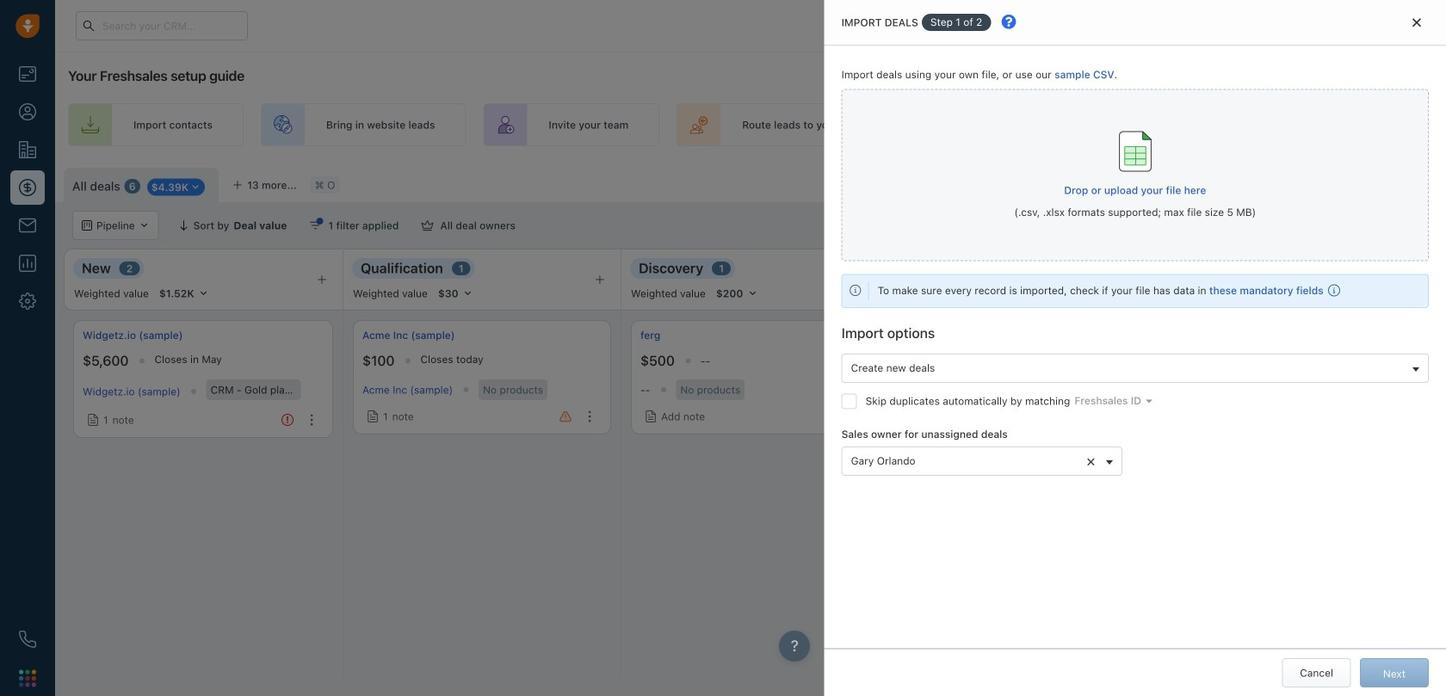 Task type: describe. For each thing, give the bounding box(es) containing it.
1 horizontal spatial container_wx8msf4aqz5i3rn1 image
[[1155, 176, 1167, 189]]

phone image
[[19, 631, 36, 648]]

Search your CRM... text field
[[76, 11, 248, 40]]

Search field
[[1353, 211, 1439, 240]]

freshworks switcher image
[[19, 670, 36, 687]]



Task type: locate. For each thing, give the bounding box(es) containing it.
1 vertical spatial container_wx8msf4aqz5i3rn1 image
[[367, 411, 379, 423]]

phone element
[[10, 622, 45, 657]]

0 horizontal spatial container_wx8msf4aqz5i3rn1 image
[[367, 411, 379, 423]]

container_wx8msf4aqz5i3rn1 image
[[309, 219, 321, 232], [421, 219, 433, 232], [645, 411, 657, 423], [87, 414, 99, 426]]

container_wx8msf4aqz5i3rn1 image
[[1155, 176, 1167, 189], [367, 411, 379, 423]]

dialog
[[824, 0, 1446, 696]]

close image
[[1412, 18, 1421, 28]]

0 vertical spatial container_wx8msf4aqz5i3rn1 image
[[1155, 176, 1167, 189]]



